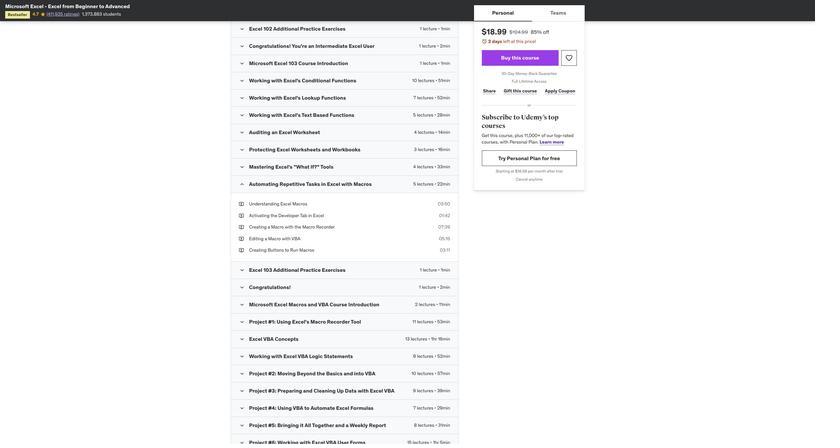 Task type: describe. For each thing, give the bounding box(es) containing it.
to up 1,373,883 students
[[99, 3, 104, 9]]

subscribe to udemy's top courses
[[482, 113, 559, 130]]

4 lectures • 33min
[[414, 164, 451, 170]]

exercises for excel 102 additional practice exercises
[[322, 25, 346, 32]]

project for project #4: using vba to automate excel formulas
[[249, 405, 267, 411]]

together
[[312, 422, 334, 429]]

user
[[363, 43, 375, 49]]

small image for mastering excel's "what if?" tools
[[239, 164, 245, 170]]

udemy's
[[522, 113, 548, 121]]

advanced
[[105, 3, 130, 9]]

excel 102 additional practice exercises
[[249, 25, 346, 32]]

protecting
[[249, 146, 276, 153]]

• for congratulations! you're an intermediate excel user
[[438, 43, 439, 49]]

11min
[[439, 302, 451, 307]]

and for workbooks
[[322, 146, 331, 153]]

small image for project #5: bringing it all together and a weekly report
[[239, 422, 245, 429]]

xsmall image for creating buttons to run macros
[[239, 247, 244, 254]]

• for excel vba concepts
[[429, 336, 430, 342]]

(411,935
[[47, 11, 63, 17]]

102
[[264, 25, 272, 32]]

85%
[[531, 29, 542, 35]]

1 lecture • 1min for excel 102 additional practice exercises
[[420, 26, 451, 32]]

lectures for automating repetitive tasks in excel with macros
[[417, 181, 434, 187]]

from
[[62, 3, 74, 9]]

excel up 4.7
[[30, 3, 44, 9]]

excel's for conditional
[[284, 77, 301, 84]]

anytime
[[529, 177, 543, 182]]

project #3: preparing and cleaning up data with excel vba
[[249, 388, 395, 394]]

3 lectures • 16min
[[414, 147, 451, 152]]

xsmall image for understanding excel macros
[[239, 201, 244, 207]]

small image for microsoft excel 103 course introduction
[[239, 60, 245, 67]]

0 vertical spatial in
[[321, 181, 326, 187]]

excel up (411,935
[[48, 3, 61, 9]]

53min
[[438, 319, 451, 325]]

learn more link
[[540, 139, 564, 145]]

automate
[[311, 405, 335, 411]]

small image for project #4: using vba to automate excel formulas
[[239, 405, 245, 412]]

excel left worksheet
[[279, 129, 292, 135]]

worksheets
[[291, 146, 321, 153]]

30-
[[502, 71, 508, 76]]

repetitive
[[280, 181, 305, 187]]

creating for creating a macro with the macro recorder
[[249, 224, 267, 230]]

0 vertical spatial microsoft
[[5, 3, 29, 9]]

gift this course
[[504, 88, 537, 94]]

working with excel's text based functions
[[249, 112, 355, 118]]

project #1: using excel's macro recorder tool
[[249, 318, 361, 325]]

macro down the tab
[[303, 224, 315, 230]]

congratulations! for congratulations!
[[249, 284, 291, 290]]

1 for microsoft excel 103 course introduction
[[420, 60, 422, 66]]

cancel
[[516, 177, 528, 182]]

off
[[543, 29, 550, 35]]

0 horizontal spatial in
[[309, 213, 312, 218]]

lecture for congratulations!
[[422, 284, 436, 290]]

lecture for congratulations! you're an intermediate excel user
[[422, 43, 436, 49]]

understanding
[[249, 201, 280, 207]]

working for working with excel's conditional functions
[[249, 77, 270, 84]]

working with excel vba logic statements
[[249, 353, 353, 360]]

weekly
[[350, 422, 368, 429]]

10 lectures • 57min
[[412, 371, 451, 376]]

report
[[369, 422, 386, 429]]

a for creating
[[268, 224, 270, 230]]

• for project #5: bringing it all together and a weekly report
[[436, 422, 437, 428]]

small image for working with excel vba logic statements
[[239, 353, 245, 360]]

personal inside get this course, plus 11,000+ of our top-rated courses, with personal plan.
[[510, 139, 528, 145]]

project #2: moving beyond the basics and into vba
[[249, 370, 376, 377]]

small image for excel vba concepts
[[239, 336, 245, 343]]

starting at $16.58 per month after trial cancel anytime
[[496, 169, 563, 182]]

tool
[[351, 318, 361, 325]]

free
[[551, 155, 561, 161]]

lectures for working with excel's text based functions
[[417, 112, 434, 118]]

project for project #3: preparing and cleaning up data with excel vba
[[249, 388, 267, 394]]

if?"
[[311, 163, 320, 170]]

excel up #1:
[[274, 301, 288, 308]]

functions for working with excel's lookup functions
[[322, 94, 346, 101]]

10 for working with excel's conditional functions
[[413, 77, 417, 83]]

11,000+
[[525, 133, 541, 138]]

moving
[[278, 370, 296, 377]]

you're
[[292, 43, 307, 49]]

top-
[[555, 133, 563, 138]]

• for excel 102 additional practice exercises
[[438, 26, 440, 32]]

0 vertical spatial recorder
[[316, 224, 335, 230]]

• for project #3: preparing and cleaning up data with excel vba
[[435, 388, 436, 394]]

31min
[[439, 422, 451, 428]]

#2:
[[269, 370, 277, 377]]

cleaning
[[314, 388, 336, 394]]

working with excel's lookup functions
[[249, 94, 346, 101]]

microsoft for microsoft excel 103 course introduction
[[249, 60, 273, 66]]

small image for working with excel's lookup functions
[[239, 95, 245, 101]]

worksheet
[[293, 129, 320, 135]]

• for protecting excel worksheets and workbooks
[[436, 147, 437, 152]]

workbooks
[[332, 146, 361, 153]]

buy
[[502, 54, 511, 61]]

share
[[484, 88, 496, 94]]

9 lectures • 52min
[[414, 353, 451, 359]]

1 vertical spatial an
[[272, 129, 278, 135]]

0 horizontal spatial the
[[271, 213, 277, 218]]

xsmall image for activating the developer tab in excel
[[239, 213, 244, 219]]

3
[[414, 147, 417, 152]]

lifetime
[[519, 79, 534, 84]]

excel left concepts
[[249, 336, 263, 342]]

4.7
[[32, 11, 39, 17]]

top
[[549, 113, 559, 121]]

• for mastering excel's "what if?" tools
[[435, 164, 437, 170]]

using for excel's
[[277, 318, 291, 325]]

1 vertical spatial course
[[330, 301, 347, 308]]

basics
[[326, 370, 343, 377]]

statements
[[324, 353, 353, 360]]

13
[[406, 336, 410, 342]]

starting
[[496, 169, 510, 174]]

small image for working with excel's text based functions
[[239, 112, 245, 119]]

14min
[[439, 129, 451, 135]]

to left run
[[285, 247, 289, 253]]

• for congratulations!
[[438, 284, 439, 290]]

0 horizontal spatial 103
[[264, 267, 272, 273]]

excel down up
[[336, 405, 350, 411]]

microsoft excel macros and vba course introduction
[[249, 301, 380, 308]]

excel down auditing an excel worksheet
[[277, 146, 290, 153]]

excel left 102
[[249, 25, 263, 32]]

9 for project #3: preparing and cleaning up data with excel vba
[[413, 388, 416, 394]]

apply coupon
[[545, 88, 576, 94]]

creating a macro with the macro recorder
[[249, 224, 335, 230]]

tab list containing personal
[[474, 5, 585, 21]]

$124.99
[[510, 29, 529, 35]]

2 for 2 lectures • 11min
[[415, 302, 418, 307]]

7 lectures • 29min
[[414, 405, 451, 411]]

up
[[337, 388, 344, 394]]

a for editing
[[265, 236, 267, 242]]

project for project #1: using excel's macro recorder tool
[[249, 318, 267, 325]]

xsmall image
[[239, 224, 244, 230]]

beyond
[[297, 370, 316, 377]]

7 for working with excel's lookup functions
[[414, 95, 416, 101]]

congratulations! for congratulations! you're an intermediate excel user
[[249, 43, 291, 49]]

• for project #4: using vba to automate excel formulas
[[435, 405, 436, 411]]

exercises for excel 103 additional practice exercises
[[322, 267, 346, 273]]

small image for project #3: preparing and cleaning up data with excel vba
[[239, 388, 245, 394]]

protecting excel worksheets and workbooks
[[249, 146, 361, 153]]

#4:
[[269, 405, 277, 411]]

coupon
[[559, 88, 576, 94]]

1min for excel 102 additional practice exercises
[[441, 26, 451, 32]]

buy this course
[[502, 54, 540, 61]]

2 vertical spatial a
[[346, 422, 349, 429]]

• for excel 103 additional practice exercises
[[438, 267, 440, 273]]

microsoft for microsoft excel macros and vba course introduction
[[249, 301, 273, 308]]

working for working with excel's lookup functions
[[249, 94, 270, 101]]

1 for congratulations! you're an intermediate excel user
[[419, 43, 421, 49]]

"what
[[294, 163, 310, 170]]

lookup
[[302, 94, 321, 101]]

small image for congratulations! you're an intermediate excel user
[[239, 43, 245, 49]]

1min for microsoft excel 103 course introduction
[[441, 60, 451, 66]]

1 for congratulations!
[[419, 284, 421, 290]]

it
[[300, 422, 304, 429]]

1 vertical spatial introduction
[[349, 301, 380, 308]]

with inside get this course, plus 11,000+ of our top-rated courses, with personal plan.
[[500, 139, 509, 145]]

excel's left "what
[[276, 163, 293, 170]]

lectures for project #2: moving beyond the basics and into vba
[[418, 371, 434, 376]]

small image for auditing an excel worksheet
[[239, 129, 245, 136]]

2 lectures • 11min
[[415, 302, 451, 307]]

conditional
[[302, 77, 331, 84]]

0 horizontal spatial course
[[299, 60, 316, 66]]

excel up activating the developer tab in excel
[[281, 201, 292, 207]]

30-day money-back guarantee full lifetime access
[[502, 71, 557, 84]]

additional for 102
[[273, 25, 299, 32]]



Task type: vqa. For each thing, say whether or not it's contained in the screenshot.


Task type: locate. For each thing, give the bounding box(es) containing it.
3 1 lecture • 1min from the top
[[420, 267, 451, 273]]

0 vertical spatial the
[[271, 213, 277, 218]]

project #5: bringing it all together and a weekly report
[[249, 422, 386, 429]]

working for working with excel's text based functions
[[249, 112, 270, 118]]

2min for congratulations!
[[440, 284, 451, 290]]

activating the developer tab in excel
[[249, 213, 324, 218]]

2 project from the top
[[249, 370, 267, 377]]

this inside 'link'
[[513, 88, 522, 94]]

and right together at the left
[[336, 422, 345, 429]]

introduction
[[317, 60, 348, 66], [349, 301, 380, 308]]

introduction up tool
[[349, 301, 380, 308]]

the down the understanding excel macros
[[271, 213, 277, 218]]

project for project #2: moving beyond the basics and into vba
[[249, 370, 267, 377]]

the for macro
[[295, 224, 302, 230]]

course inside 'link'
[[523, 88, 537, 94]]

16min right 1hr
[[438, 336, 451, 342]]

get
[[482, 133, 490, 138]]

1 1 lecture • 2min from the top
[[419, 43, 451, 49]]

0 vertical spatial at
[[511, 38, 516, 44]]

lectures for excel vba concepts
[[411, 336, 428, 342]]

28min
[[438, 112, 451, 118]]

1 7 from the top
[[414, 95, 416, 101]]

run
[[290, 247, 299, 253]]

1 vertical spatial exercises
[[322, 267, 346, 273]]

2 16min from the top
[[438, 336, 451, 342]]

mastering excel's "what if?" tools
[[249, 163, 334, 170]]

4 working from the top
[[249, 353, 270, 360]]

course,
[[499, 133, 514, 138]]

1 small image from the top
[[239, 77, 245, 84]]

• for project #1: using excel's macro recorder tool
[[435, 319, 437, 325]]

functions right based
[[330, 112, 355, 118]]

3 working from the top
[[249, 112, 270, 118]]

2 exercises from the top
[[322, 267, 346, 273]]

preparing
[[278, 388, 302, 394]]

excel's for lookup
[[284, 94, 301, 101]]

wishlist image
[[566, 54, 573, 62]]

1,373,883 students
[[82, 11, 121, 17]]

lectures for protecting excel worksheets and workbooks
[[418, 147, 435, 152]]

alarm image
[[482, 39, 487, 44]]

1 vertical spatial 7
[[414, 405, 416, 411]]

0 vertical spatial introduction
[[317, 60, 348, 66]]

microsoft excel 103 course introduction
[[249, 60, 348, 66]]

0 horizontal spatial an
[[272, 129, 278, 135]]

functions
[[332, 77, 357, 84], [322, 94, 346, 101], [330, 112, 355, 118]]

plus
[[515, 133, 524, 138]]

16min down 14min
[[438, 147, 451, 152]]

excel 103 additional practice exercises
[[249, 267, 346, 273]]

lectures down 13 lectures • 1hr 16min
[[417, 353, 434, 359]]

1 vertical spatial a
[[265, 236, 267, 242]]

a
[[268, 224, 270, 230], [265, 236, 267, 242], [346, 422, 349, 429]]

11 small image from the top
[[239, 388, 245, 394]]

excel left the "user"
[[349, 43, 362, 49]]

1 additional from the top
[[273, 25, 299, 32]]

3 xsmall image from the top
[[239, 236, 244, 242]]

functions up based
[[322, 94, 346, 101]]

1 horizontal spatial 103
[[289, 60, 298, 66]]

7 small image from the top
[[239, 181, 245, 188]]

1 vertical spatial 103
[[264, 267, 272, 273]]

the down the tab
[[295, 224, 302, 230]]

1 vertical spatial 2min
[[440, 284, 451, 290]]

macro down microsoft excel macros and vba course introduction
[[311, 318, 326, 325]]

2 2min from the top
[[440, 284, 451, 290]]

5 small image from the top
[[239, 284, 245, 291]]

4 down 3
[[414, 164, 416, 170]]

8 small image from the top
[[239, 302, 245, 308]]

0 horizontal spatial introduction
[[317, 60, 348, 66]]

4 xsmall image from the top
[[239, 247, 244, 254]]

congratulations! you're an intermediate excel user
[[249, 43, 375, 49]]

7
[[414, 95, 416, 101], [414, 405, 416, 411]]

project left #4:
[[249, 405, 267, 411]]

#3:
[[269, 388, 277, 394]]

9 small image from the top
[[239, 319, 245, 325]]

05:16
[[439, 236, 451, 242]]

5 project from the top
[[249, 422, 267, 429]]

macro up editing a macro with vba
[[271, 224, 284, 230]]

lectures for working with excel's conditional functions
[[418, 77, 435, 83]]

1min for excel 103 additional practice exercises
[[441, 267, 451, 273]]

• for automating repetitive tasks in excel with macros
[[435, 181, 437, 187]]

small image for microsoft excel macros and vba course introduction
[[239, 302, 245, 308]]

0 vertical spatial personal
[[493, 10, 514, 16]]

0 vertical spatial course
[[523, 54, 540, 61]]

1 vertical spatial 5
[[414, 181, 416, 187]]

0 vertical spatial 2min
[[440, 43, 451, 49]]

project left #2:
[[249, 370, 267, 377]]

1 vertical spatial the
[[295, 224, 302, 230]]

5 for working with excel's text based functions
[[414, 112, 416, 118]]

small image for excel 102 additional practice exercises
[[239, 26, 245, 32]]

52min for working with excel's lookup functions
[[438, 95, 451, 101]]

lectures right 13
[[411, 336, 428, 342]]

creating down activating
[[249, 224, 267, 230]]

7 up the 8
[[414, 405, 416, 411]]

0 vertical spatial an
[[309, 43, 315, 49]]

0 vertical spatial additional
[[273, 25, 299, 32]]

4 for auditing an excel worksheet
[[415, 129, 417, 135]]

1 vertical spatial practice
[[300, 267, 321, 273]]

1 vertical spatial 1min
[[441, 60, 451, 66]]

52min up 57min
[[438, 353, 451, 359]]

course for buy this course
[[523, 54, 540, 61]]

1 course from the top
[[523, 54, 540, 61]]

8
[[414, 422, 417, 428]]

2 small image from the top
[[239, 43, 245, 49]]

1 vertical spatial 1 lecture • 2min
[[419, 284, 451, 290]]

1 vertical spatial in
[[309, 213, 312, 218]]

8 small image from the top
[[239, 440, 245, 444]]

2 days left at this price!
[[489, 38, 537, 44]]

lecture for excel 103 additional practice exercises
[[423, 267, 437, 273]]

2 52min from the top
[[438, 353, 451, 359]]

full
[[512, 79, 519, 84]]

lectures down 10 lectures • 57min
[[417, 388, 434, 394]]

2 creating from the top
[[249, 247, 267, 253]]

0 vertical spatial 2
[[489, 38, 491, 44]]

4
[[415, 129, 417, 135], [414, 164, 416, 170]]

1 small image from the top
[[239, 26, 245, 32]]

2min for congratulations! you're an intermediate excel user
[[440, 43, 451, 49]]

lectures left 51min
[[418, 77, 435, 83]]

• for project #2: moving beyond the basics and into vba
[[435, 371, 437, 376]]

0 vertical spatial a
[[268, 224, 270, 230]]

1 vertical spatial 9
[[413, 388, 416, 394]]

lectures for microsoft excel macros and vba course introduction
[[419, 302, 436, 307]]

2 9 from the top
[[413, 388, 416, 394]]

13 small image from the top
[[239, 422, 245, 429]]

teams
[[551, 10, 567, 16]]

creating buttons to run macros
[[249, 247, 315, 253]]

8 lectures • 31min
[[414, 422, 451, 428]]

and for vba
[[308, 301, 317, 308]]

learn more
[[540, 139, 564, 145]]

small image for project #1: using excel's macro recorder tool
[[239, 319, 245, 325]]

0 vertical spatial 1 lecture • 1min
[[420, 26, 451, 32]]

a up editing a macro with vba
[[268, 224, 270, 230]]

2 for 2 days left at this price!
[[489, 38, 491, 44]]

1 lecture • 2min for congratulations! you're an intermediate excel user
[[419, 43, 451, 49]]

39min
[[438, 388, 451, 394]]

intermediate
[[316, 43, 348, 49]]

and left cleaning
[[303, 388, 313, 394]]

0 vertical spatial 52min
[[438, 95, 451, 101]]

33min
[[438, 164, 451, 170]]

0 vertical spatial 5
[[414, 112, 416, 118]]

in right the tasks
[[321, 181, 326, 187]]

excel's
[[284, 77, 301, 84], [284, 94, 301, 101], [284, 112, 301, 118], [276, 163, 293, 170], [292, 318, 310, 325]]

5 down '7 lectures • 52min'
[[414, 112, 416, 118]]

#5:
[[269, 422, 276, 429]]

1 horizontal spatial a
[[268, 224, 270, 230]]

9
[[414, 353, 416, 359], [413, 388, 416, 394]]

project left #5:
[[249, 422, 267, 429]]

share button
[[482, 84, 498, 97]]

0 vertical spatial 16min
[[438, 147, 451, 152]]

1 horizontal spatial an
[[309, 43, 315, 49]]

2 vertical spatial functions
[[330, 112, 355, 118]]

project left #3:
[[249, 388, 267, 394]]

project left #1:
[[249, 318, 267, 325]]

1 for excel 102 additional practice exercises
[[420, 26, 422, 32]]

access
[[535, 79, 547, 84]]

this up courses,
[[491, 133, 498, 138]]

1 vertical spatial functions
[[322, 94, 346, 101]]

tab list
[[474, 5, 585, 21]]

2 working from the top
[[249, 94, 270, 101]]

0 vertical spatial 7
[[414, 95, 416, 101]]

• for working with excel's conditional functions
[[436, 77, 438, 83]]

lectures for project #1: using excel's macro recorder tool
[[417, 319, 434, 325]]

52min up 28min
[[438, 95, 451, 101]]

2 horizontal spatial a
[[346, 422, 349, 429]]

course up back
[[523, 54, 540, 61]]

small image
[[239, 77, 245, 84], [239, 95, 245, 101], [239, 112, 245, 119], [239, 267, 245, 274], [239, 284, 245, 291], [239, 336, 245, 343], [239, 371, 245, 377], [239, 440, 245, 444]]

excel's for text
[[284, 112, 301, 118]]

1 16min from the top
[[438, 147, 451, 152]]

1 lecture • 1min for excel 103 additional practice exercises
[[420, 267, 451, 273]]

working
[[249, 77, 270, 84], [249, 94, 270, 101], [249, 112, 270, 118], [249, 353, 270, 360]]

lectures for working with excel's lookup functions
[[417, 95, 434, 101]]

small image for congratulations!
[[239, 284, 245, 291]]

formulas
[[351, 405, 374, 411]]

4 project from the top
[[249, 405, 267, 411]]

$18.99 $124.99 85% off
[[482, 27, 550, 37]]

lectures up 5 lectures • 22min
[[417, 164, 434, 170]]

1 vertical spatial additional
[[273, 267, 299, 273]]

subscribe
[[482, 113, 513, 121]]

1 for excel 103 additional practice exercises
[[420, 267, 422, 273]]

2 up 11
[[415, 302, 418, 307]]

3 project from the top
[[249, 388, 267, 394]]

excel up formulas
[[370, 388, 383, 394]]

additional down creating buttons to run macros
[[273, 267, 299, 273]]

10 up 9 lectures • 39min
[[412, 371, 416, 376]]

1 vertical spatial 52min
[[438, 353, 451, 359]]

3 small image from the top
[[239, 112, 245, 119]]

recorder
[[316, 224, 335, 230], [327, 318, 350, 325]]

at inside starting at $16.58 per month after trial cancel anytime
[[511, 169, 515, 174]]

1 vertical spatial congratulations!
[[249, 284, 291, 290]]

2 additional from the top
[[273, 267, 299, 273]]

teams button
[[533, 5, 585, 21]]

1 project from the top
[[249, 318, 267, 325]]

this for gift
[[513, 88, 522, 94]]

2 small image from the top
[[239, 95, 245, 101]]

at left '$16.58' on the right of page
[[511, 169, 515, 174]]

1 exercises from the top
[[322, 25, 346, 32]]

1 1 lecture • 1min from the top
[[420, 26, 451, 32]]

0 vertical spatial creating
[[249, 224, 267, 230]]

0 vertical spatial 9
[[414, 353, 416, 359]]

• for auditing an excel worksheet
[[436, 129, 437, 135]]

10 for project #2: moving beyond the basics and into vba
[[412, 371, 416, 376]]

1 2min from the top
[[440, 43, 451, 49]]

2 practice from the top
[[300, 267, 321, 273]]

ratings)
[[64, 11, 79, 17]]

2 horizontal spatial the
[[317, 370, 325, 377]]

0 vertical spatial functions
[[332, 77, 357, 84]]

congratulations! down 102
[[249, 43, 291, 49]]

understanding excel macros
[[249, 201, 308, 207]]

1 lecture • 1min for microsoft excel 103 course introduction
[[420, 60, 451, 66]]

5 for automating repetitive tasks in excel with macros
[[414, 181, 416, 187]]

0 vertical spatial 4
[[415, 129, 417, 135]]

2 right "alarm" image in the right of the page
[[489, 38, 491, 44]]

1 horizontal spatial introduction
[[349, 301, 380, 308]]

0 vertical spatial practice
[[300, 25, 321, 32]]

0 vertical spatial exercises
[[322, 25, 346, 32]]

this for get
[[491, 133, 498, 138]]

0 vertical spatial course
[[299, 60, 316, 66]]

2 1 lecture • 2min from the top
[[419, 284, 451, 290]]

rated
[[563, 133, 574, 138]]

0 horizontal spatial 2
[[415, 302, 418, 307]]

11 lectures • 53min
[[413, 319, 451, 325]]

2 1min from the top
[[441, 60, 451, 66]]

this
[[517, 38, 524, 44], [512, 54, 522, 61], [513, 88, 522, 94], [491, 133, 498, 138]]

103 down buttons on the bottom left of page
[[264, 267, 272, 273]]

1 vertical spatial recorder
[[327, 318, 350, 325]]

personal up '$16.58' on the right of page
[[507, 155, 529, 161]]

103 down you're
[[289, 60, 298, 66]]

5
[[414, 112, 416, 118], [414, 181, 416, 187]]

(411,935 ratings)
[[47, 11, 79, 17]]

lectures for working with excel vba logic statements
[[417, 353, 434, 359]]

2 1 lecture • 1min from the top
[[420, 60, 451, 66]]

in right the tab
[[309, 213, 312, 218]]

2 vertical spatial 1min
[[441, 267, 451, 273]]

bestseller
[[8, 12, 27, 17]]

editing a macro with vba
[[249, 236, 301, 242]]

10 up '7 lectures • 52min'
[[413, 77, 417, 83]]

1 vertical spatial personal
[[510, 139, 528, 145]]

7 for project #4: using vba to automate excel formulas
[[414, 405, 416, 411]]

this for buy
[[512, 54, 522, 61]]

2 vertical spatial microsoft
[[249, 301, 273, 308]]

• for microsoft excel 103 course introduction
[[438, 60, 440, 66]]

this inside button
[[512, 54, 522, 61]]

per
[[528, 169, 534, 174]]

bringing
[[278, 422, 299, 429]]

using right #4:
[[278, 405, 292, 411]]

lectures for auditing an excel worksheet
[[418, 129, 435, 135]]

2 vertical spatial 1 lecture • 1min
[[420, 267, 451, 273]]

• for microsoft excel macros and vba course introduction
[[437, 302, 438, 307]]

9 for working with excel vba logic statements
[[414, 353, 416, 359]]

0 horizontal spatial a
[[265, 236, 267, 242]]

to left udemy's
[[514, 113, 520, 121]]

0 vertical spatial using
[[277, 318, 291, 325]]

a right editing
[[265, 236, 267, 242]]

excel down tools
[[327, 181, 341, 187]]

0 vertical spatial 10
[[413, 77, 417, 83]]

1 creating from the top
[[249, 224, 267, 230]]

personal down plus
[[510, 139, 528, 145]]

at
[[511, 38, 516, 44], [511, 169, 515, 174]]

3 1min from the top
[[441, 267, 451, 273]]

macro up buttons on the bottom left of page
[[268, 236, 281, 242]]

1 lecture • 2min for congratulations!
[[419, 284, 451, 290]]

excel right the tab
[[313, 213, 324, 218]]

excel down concepts
[[284, 353, 297, 360]]

1 vertical spatial course
[[523, 88, 537, 94]]

4 small image from the top
[[239, 267, 245, 274]]

1 practice from the top
[[300, 25, 321, 32]]

course for gift this course
[[523, 88, 537, 94]]

month
[[535, 169, 546, 174]]

excel's left text
[[284, 112, 301, 118]]

1 vertical spatial 1 lecture • 1min
[[420, 60, 451, 66]]

mastering
[[249, 163, 274, 170]]

1 vertical spatial creating
[[249, 247, 267, 253]]

2
[[489, 38, 491, 44], [415, 302, 418, 307]]

working for working with excel vba logic statements
[[249, 353, 270, 360]]

1 9 from the top
[[414, 353, 416, 359]]

excel's down microsoft excel macros and vba course introduction
[[292, 318, 310, 325]]

10 small image from the top
[[239, 353, 245, 360]]

personal inside button
[[493, 10, 514, 16]]

data
[[345, 388, 357, 394]]

buy this course button
[[482, 50, 559, 66]]

congratulations! down excel 103 additional practice exercises at the bottom left of the page
[[249, 284, 291, 290]]

tools
[[321, 163, 334, 170]]

course
[[523, 54, 540, 61], [523, 88, 537, 94]]

course inside button
[[523, 54, 540, 61]]

small image for working with excel's conditional functions
[[239, 77, 245, 84]]

lecture for microsoft excel 103 course introduction
[[423, 60, 437, 66]]

2 xsmall image from the top
[[239, 213, 244, 219]]

lectures right the 8
[[418, 422, 435, 428]]

excel's up working with excel's lookup functions
[[284, 77, 301, 84]]

project for project #5: bringing it all together and a weekly report
[[249, 422, 267, 429]]

• for working with excel's text based functions
[[435, 112, 436, 118]]

course down "lifetime"
[[523, 88, 537, 94]]

small image for project #2: moving beyond the basics and into vba
[[239, 371, 245, 377]]

51min
[[439, 77, 451, 83]]

introduction down intermediate
[[317, 60, 348, 66]]

personal up $18.99
[[493, 10, 514, 16]]

9 lectures • 39min
[[413, 388, 451, 394]]

and for cleaning
[[303, 388, 313, 394]]

functions right conditional
[[332, 77, 357, 84]]

lectures down 9 lectures • 39min
[[417, 405, 434, 411]]

to inside subscribe to udemy's top courses
[[514, 113, 520, 121]]

1 vertical spatial 10
[[412, 371, 416, 376]]

lectures left 11min
[[419, 302, 436, 307]]

lectures for mastering excel's "what if?" tools
[[417, 164, 434, 170]]

1 vertical spatial microsoft
[[249, 60, 273, 66]]

automating
[[249, 181, 279, 187]]

2 congratulations! from the top
[[249, 284, 291, 290]]

0 vertical spatial congratulations!
[[249, 43, 291, 49]]

using right #1:
[[277, 318, 291, 325]]

plan
[[530, 155, 541, 161]]

try
[[499, 155, 506, 161]]

2 7 from the top
[[414, 405, 416, 411]]

lectures right 11
[[417, 319, 434, 325]]

1 horizontal spatial the
[[295, 224, 302, 230]]

1 vertical spatial 16min
[[438, 336, 451, 342]]

and up project #1: using excel's macro recorder tool
[[308, 301, 317, 308]]

03:50
[[438, 201, 451, 207]]

7 down 10 lectures • 51min
[[414, 95, 416, 101]]

1 horizontal spatial 2
[[489, 38, 491, 44]]

1 vertical spatial 2
[[415, 302, 418, 307]]

5 small image from the top
[[239, 147, 245, 153]]

1 vertical spatial at
[[511, 169, 515, 174]]

back
[[529, 71, 538, 76]]

this inside get this course, plus 11,000+ of our top-rated courses, with personal plan.
[[491, 133, 498, 138]]

12 small image from the top
[[239, 405, 245, 412]]

small image
[[239, 26, 245, 32], [239, 43, 245, 49], [239, 60, 245, 67], [239, 129, 245, 136], [239, 147, 245, 153], [239, 164, 245, 170], [239, 181, 245, 188], [239, 302, 245, 308], [239, 319, 245, 325], [239, 353, 245, 360], [239, 388, 245, 394], [239, 405, 245, 412], [239, 422, 245, 429]]

lectures for project #5: bringing it all together and a weekly report
[[418, 422, 435, 428]]

#1:
[[269, 318, 276, 325]]

the left 'basics'
[[317, 370, 325, 377]]

lectures up 9 lectures • 39min
[[418, 371, 434, 376]]

small image for protecting excel worksheets and workbooks
[[239, 147, 245, 153]]

1 xsmall image from the top
[[239, 201, 244, 207]]

6 small image from the top
[[239, 336, 245, 343]]

1 working from the top
[[249, 77, 270, 84]]

lectures down 4 lectures • 33min
[[417, 181, 434, 187]]

practice for excel 102 additional practice exercises
[[300, 25, 321, 32]]

xsmall image
[[239, 201, 244, 207], [239, 213, 244, 219], [239, 236, 244, 242], [239, 247, 244, 254]]

an right auditing at top
[[272, 129, 278, 135]]

an
[[309, 43, 315, 49], [272, 129, 278, 135]]

1,373,883
[[82, 11, 102, 17]]

lectures left 14min
[[418, 129, 435, 135]]

5 lectures • 22min
[[414, 181, 451, 187]]

lectures down '7 lectures • 52min'
[[417, 112, 434, 118]]

3 small image from the top
[[239, 60, 245, 67]]

creating
[[249, 224, 267, 230], [249, 247, 267, 253]]

0 vertical spatial 103
[[289, 60, 298, 66]]

2 vertical spatial the
[[317, 370, 325, 377]]

creating for creating buttons to run macros
[[249, 247, 267, 253]]

and left into
[[344, 370, 353, 377]]

lectures for project #4: using vba to automate excel formulas
[[417, 405, 434, 411]]

this right gift
[[513, 88, 522, 94]]

0 vertical spatial 1min
[[441, 26, 451, 32]]

5 down 4 lectures • 33min
[[414, 181, 416, 187]]

left
[[504, 38, 510, 44]]

2 vertical spatial personal
[[507, 155, 529, 161]]

congratulations!
[[249, 43, 291, 49], [249, 284, 291, 290]]

1 horizontal spatial course
[[330, 301, 347, 308]]

4 small image from the top
[[239, 129, 245, 136]]

2 course from the top
[[523, 88, 537, 94]]

57min
[[438, 371, 451, 376]]

day
[[508, 71, 515, 76]]

1 horizontal spatial in
[[321, 181, 326, 187]]

at right left at right
[[511, 38, 516, 44]]

xsmall image for editing a macro with vba
[[239, 236, 244, 242]]

4 up 3
[[415, 129, 417, 135]]

an right you're
[[309, 43, 315, 49]]

activating
[[249, 213, 270, 218]]

1 vertical spatial using
[[278, 405, 292, 411]]

this down $124.99 on the right of page
[[517, 38, 524, 44]]

1 vertical spatial 4
[[414, 164, 416, 170]]

6 small image from the top
[[239, 164, 245, 170]]

1 52min from the top
[[438, 95, 451, 101]]

to left the automate
[[305, 405, 310, 411]]

1 congratulations! from the top
[[249, 43, 291, 49]]

7 lectures • 52min
[[414, 95, 451, 101]]

courses
[[482, 122, 506, 130]]

a left weekly
[[346, 422, 349, 429]]

excel down editing
[[249, 267, 263, 273]]

$16.58
[[516, 169, 528, 174]]

lectures right 3
[[418, 147, 435, 152]]

and up tools
[[322, 146, 331, 153]]

functions for working with excel's conditional functions
[[332, 77, 357, 84]]

1 1min from the top
[[441, 26, 451, 32]]

excel up working with excel's conditional functions
[[274, 60, 288, 66]]

• for working with excel vba logic statements
[[435, 353, 437, 359]]

7 small image from the top
[[239, 371, 245, 377]]

0 vertical spatial 1 lecture • 2min
[[419, 43, 451, 49]]

creating down editing
[[249, 247, 267, 253]]

9 down 13 lectures • 1hr 16min
[[414, 353, 416, 359]]



